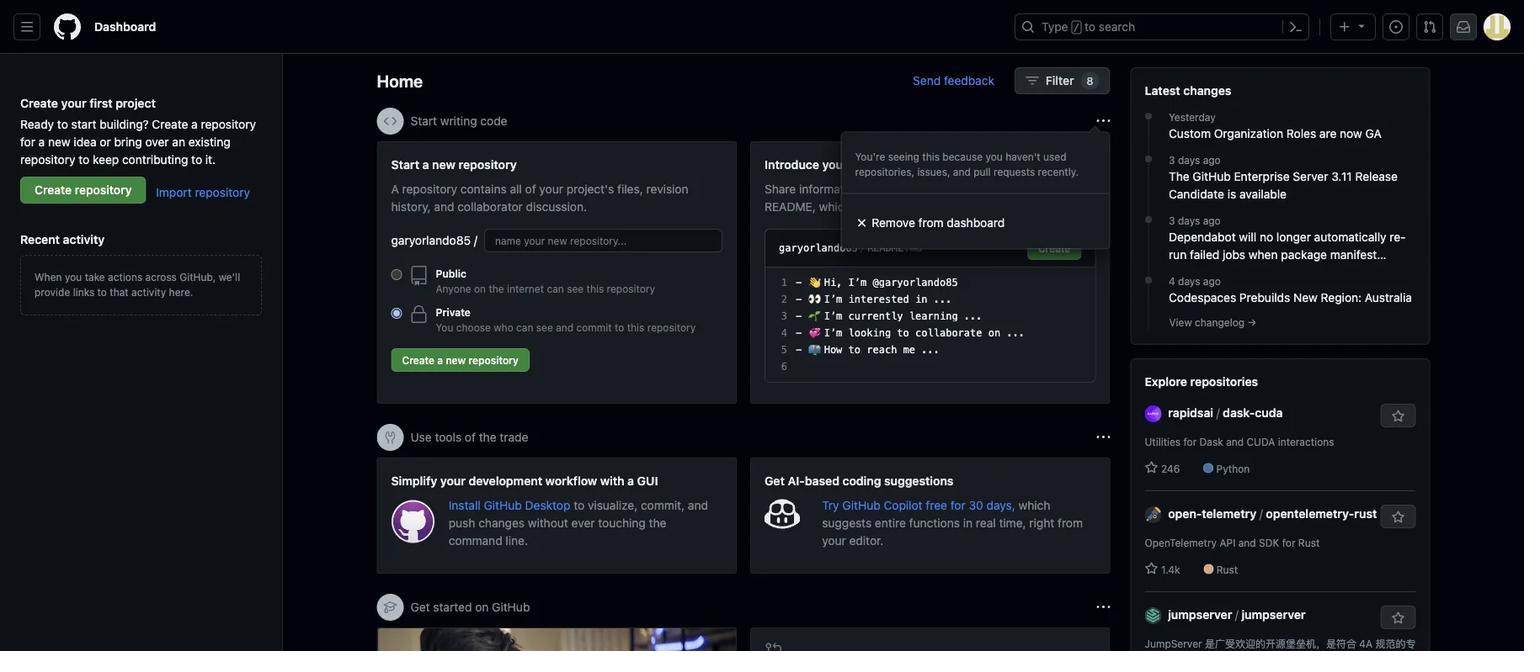 Task type: describe. For each thing, give the bounding box(es) containing it.
filter
[[1046, 74, 1074, 88]]

introduce yourself with a profile readme
[[765, 158, 998, 171]]

activity inside when you take actions across github, we'll provide links to that activity here.
[[131, 286, 166, 298]]

1 vertical spatial rust
[[1217, 564, 1238, 576]]

why am i seeing this? image for use tools of the trade
[[1097, 431, 1111, 445]]

in inside which suggests entire functions in real time, right from your editor.
[[963, 516, 973, 530]]

a up existing
[[191, 117, 198, 131]]

github inside simplify your development workflow with a gui element
[[484, 499, 522, 513]]

2 - from the top
[[796, 294, 802, 306]]

your inside which suggests entire functions in real time, right from your editor.
[[822, 534, 846, 548]]

view
[[1170, 317, 1192, 329]]

command palette image
[[1290, 20, 1303, 34]]

are
[[1320, 126, 1337, 140]]

appears
[[854, 200, 898, 214]]

a right you're
[[899, 158, 906, 171]]

open-telemetry / opentelemetry-rust
[[1169, 507, 1378, 521]]

try github copilot free for 30 days,
[[822, 499, 1019, 513]]

server
[[1293, 169, 1329, 183]]

code
[[480, 114, 508, 128]]

an
[[172, 135, 185, 149]]

github inside "get ai-based coding suggestions" element
[[843, 499, 881, 513]]

2 vertical spatial profile
[[998, 200, 1033, 214]]

home
[[377, 71, 423, 91]]

no
[[1260, 230, 1274, 244]]

visualize,
[[588, 499, 638, 513]]

dot fill image for the github enterprise server 3.11 release candidate is available
[[1142, 152, 1156, 166]]

0 horizontal spatial of
[[465, 431, 476, 445]]

commit,
[[641, 499, 685, 513]]

and inside a repository contains all of your project's files, revision history, and collaborator discussion.
[[434, 200, 454, 214]]

view changelog → link
[[1170, 317, 1257, 329]]

available
[[1240, 187, 1287, 201]]

right
[[1030, 516, 1055, 530]]

github inside 3 days ago the github enterprise server 3.11 release candidate is available
[[1193, 169, 1231, 183]]

existing
[[189, 135, 230, 149]]

import
[[156, 185, 192, 199]]

3 days ago the github enterprise server 3.11 release candidate is available
[[1169, 154, 1398, 201]]

github desktop image
[[391, 500, 435, 544]]

x image
[[855, 216, 869, 230]]

create for create a new repository
[[402, 355, 435, 366]]

... up learning
[[934, 294, 952, 306]]

and inside private you choose who can see and commit to this repository
[[556, 322, 574, 334]]

repository inside public anyone on the internet can see this repository
[[607, 283, 655, 295]]

keep
[[93, 152, 119, 166]]

4 inside '4 days ago codespaces prebuilds new region: australia'
[[1169, 275, 1176, 287]]

simplify your development workflow with a gui element
[[377, 458, 737, 574]]

internet
[[507, 283, 544, 295]]

now
[[1340, 126, 1363, 140]]

looking
[[849, 328, 891, 339]]

about
[[864, 182, 896, 196]]

this inside private you choose who can see and commit to this repository
[[627, 322, 645, 334]]

roles
[[1287, 126, 1317, 140]]

create repository link
[[20, 177, 146, 204]]

a up the "history," at the left top of page
[[423, 158, 429, 171]]

new inside create your first project ready to start building? create a repository for a new idea or bring over an existing repository to keep contributing to it.
[[48, 135, 70, 149]]

which inside which suggests entire functions in real time, right from your editor.
[[1019, 499, 1051, 513]]

over
[[145, 135, 169, 149]]

anyone
[[436, 283, 471, 295]]

days,
[[987, 499, 1016, 513]]

see inside public anyone on the internet can see this repository
[[567, 283, 584, 295]]

and inside to visualize, commit, and push changes without ever touching the command line.
[[688, 499, 708, 513]]

recent
[[20, 232, 60, 246]]

for inside create your first project ready to start building? create a repository for a new idea or bring over an existing repository to keep contributing to it.
[[20, 135, 35, 149]]

garyorlando85 for garyorlando85 / readme .md
[[779, 243, 858, 254]]

dot fill image for custom organization roles are now ga
[[1142, 110, 1156, 123]]

discussion.
[[526, 200, 587, 214]]

files,
[[617, 182, 643, 196]]

notifications image
[[1457, 20, 1471, 34]]

1 vertical spatial readme
[[868, 243, 904, 254]]

1 - from the top
[[796, 277, 802, 289]]

issues,
[[918, 166, 951, 178]]

why am i seeing this? image
[[1097, 115, 1111, 128]]

repository inside private you choose who can see and commit to this repository
[[648, 322, 696, 334]]

star image
[[1145, 563, 1159, 576]]

filter image
[[1026, 74, 1039, 88]]

on inside 1 - 👋 hi, i'm @garyorlando85 2 - 👀 i'm interested in ... 3 - 🌱 i'm currently learning ... 4 - 💞️ i'm looking to collaborate on ... 5 - 📫 how to reach me ... 6
[[989, 328, 1001, 339]]

package
[[1281, 248, 1328, 262]]

dependabot will no longer automatically re- run failed jobs when package manifest changes link
[[1169, 228, 1416, 279]]

i'm right hi,
[[849, 277, 867, 289]]

recent activity
[[20, 232, 105, 246]]

→
[[1248, 317, 1257, 329]]

desktop
[[525, 499, 571, 513]]

changes inside 3 days ago dependabot will no longer automatically re- run failed jobs when package manifest changes
[[1169, 265, 1215, 279]]

/ for garyorlando85 /
[[474, 234, 478, 248]]

to left start
[[57, 117, 68, 131]]

why am i seeing this? image for get started on github
[[1097, 601, 1111, 615]]

rapidsai
[[1169, 406, 1214, 420]]

candidate
[[1169, 187, 1225, 201]]

for right sdk
[[1283, 537, 1296, 549]]

see inside private you choose who can see and commit to this repository
[[536, 322, 553, 334]]

to left it.
[[191, 152, 202, 166]]

to right how
[[849, 345, 861, 356]]

interested
[[849, 294, 910, 306]]

to inside when you take actions across github, we'll provide links to that activity here.
[[97, 286, 107, 298]]

first
[[89, 96, 113, 110]]

commit
[[577, 322, 612, 334]]

actions
[[108, 271, 143, 283]]

1 vertical spatial profile
[[1019, 182, 1054, 196]]

i'm up how
[[824, 328, 843, 339]]

dask-
[[1223, 406, 1255, 420]]

a down the "ready"
[[38, 135, 45, 149]]

suggestions
[[884, 474, 954, 488]]

manifest
[[1331, 248, 1377, 262]]

across
[[145, 271, 177, 283]]

github,
[[180, 271, 216, 283]]

get ai-based coding suggestions
[[765, 474, 954, 488]]

remove from dashboard button
[[842, 201, 1103, 246]]

2 jumpserver from the left
[[1242, 608, 1306, 622]]

new
[[1294, 291, 1318, 305]]

contributing
[[122, 152, 188, 166]]

tools
[[435, 431, 462, 445]]

repository down the "ready"
[[20, 152, 75, 166]]

in inside 1 - 👋 hi, i'm @garyorlando85 2 - 👀 i'm interested in ... 3 - 🌱 i'm currently learning ... 4 - 💞️ i'm looking to collaborate on ... 5 - 📫 how to reach me ... 6
[[916, 294, 928, 306]]

plus image
[[1338, 20, 1352, 34]]

i'm down hi,
[[824, 294, 843, 306]]

1 horizontal spatial git pull request image
[[1424, 20, 1437, 34]]

create your first project ready to start building? create a repository for a new idea or bring over an existing repository to keep contributing to it.
[[20, 96, 256, 166]]

for left dask
[[1184, 436, 1197, 448]]

get ai-based coding suggestions element
[[751, 458, 1111, 574]]

opentelemetry-
[[1266, 507, 1355, 521]]

to left search
[[1085, 20, 1096, 34]]

project
[[116, 96, 156, 110]]

and right the api
[[1239, 537, 1257, 549]]

bring
[[114, 135, 142, 149]]

0 vertical spatial changes
[[1184, 83, 1232, 97]]

0 vertical spatial profile
[[909, 158, 945, 171]]

this inside public anyone on the internet can see this repository
[[587, 283, 604, 295]]

1
[[781, 277, 788, 289]]

to up 'me'
[[897, 328, 910, 339]]

or
[[100, 135, 111, 149]]

3 star this repository image from the top
[[1392, 612, 1405, 626]]

new for start
[[432, 158, 456, 171]]

explore repositories navigation
[[1131, 359, 1431, 652]]

your inside a repository contains all of your project's files, revision history, and collaborator discussion.
[[539, 182, 563, 196]]

i'm right 🌱
[[824, 311, 843, 323]]

garyorlando85 for garyorlando85 /
[[391, 234, 471, 248]]

repository down it.
[[195, 185, 250, 199]]

repo image
[[409, 266, 429, 286]]

explore
[[1145, 375, 1188, 389]]

of inside a repository contains all of your project's files, revision history, and collaborator discussion.
[[525, 182, 536, 196]]

try
[[822, 499, 839, 513]]

3 - from the top
[[796, 311, 802, 323]]

repositories,
[[855, 166, 915, 178]]

days for codespaces
[[1179, 275, 1201, 287]]

use
[[411, 431, 432, 445]]

5 - from the top
[[796, 345, 802, 356]]

/ for garyorlando85 / readme .md
[[860, 243, 866, 254]]

3 days ago dependabot will no longer automatically re- run failed jobs when package manifest changes
[[1169, 215, 1406, 279]]

choose
[[456, 322, 491, 334]]

you inside you're seeing this because you haven't used repositories, issues, and pull requests recently.
[[986, 151, 1003, 163]]

ago inside '4 days ago codespaces prebuilds new region: australia'
[[1204, 275, 1221, 287]]

homepage image
[[54, 13, 81, 40]]

1 horizontal spatial rust
[[1299, 537, 1320, 549]]

Repository name text field
[[484, 229, 723, 253]]

/ up sdk
[[1260, 507, 1263, 521]]

get for get started on github
[[411, 601, 430, 615]]

是广受欢迎的开源堡垒机，是符合
[[1205, 638, 1357, 650]]

mortar board image
[[384, 601, 397, 615]]

1 - 👋 hi, i'm @garyorlando85 2 - 👀 i'm interested in ... 3 - 🌱 i'm currently learning ... 4 - 💞️ i'm looking to collaborate on ... 5 - 📫 how to reach me ... 6
[[781, 277, 1025, 373]]

@open-telemetry profile image
[[1145, 507, 1162, 524]]

0 horizontal spatial activity
[[63, 232, 105, 246]]

touching
[[598, 516, 646, 530]]

you inside when you take actions across github, we'll provide links to that activity here.
[[65, 271, 82, 283]]

a inside share information about yourself by creating a profile readme, which appears at the top of your profile page.
[[1010, 182, 1016, 196]]

page.
[[1036, 200, 1067, 214]]

here.
[[169, 286, 193, 298]]

repository up contains
[[459, 158, 517, 171]]

0 horizontal spatial yourself
[[823, 158, 869, 171]]

3 inside 1 - 👋 hi, i'm @garyorlando85 2 - 👀 i'm interested in ... 3 - 🌱 i'm currently learning ... 4 - 💞️ i'm looking to collaborate on ... 5 - 📫 how to reach me ... 6
[[781, 311, 788, 323]]

to down idea
[[79, 152, 89, 166]]

create up an
[[152, 117, 188, 131]]

yourself inside share information about yourself by creating a profile readme, which appears at the top of your profile page.
[[899, 182, 942, 196]]

to inside private you choose who can see and commit to this repository
[[615, 322, 624, 334]]



Task type: locate. For each thing, give the bounding box(es) containing it.
which down information
[[819, 200, 851, 214]]

readme down the remove
[[868, 243, 904, 254]]

0 vertical spatial star this repository image
[[1392, 410, 1405, 424]]

@rapidsai profile image
[[1145, 406, 1162, 423]]

1 vertical spatial git pull request image
[[765, 643, 785, 652]]

from inside which suggests entire functions in real time, right from your editor.
[[1058, 516, 1083, 530]]

rust down opentelemetry-
[[1299, 537, 1320, 549]]

1 vertical spatial yourself
[[899, 182, 942, 196]]

in left real at bottom
[[963, 516, 973, 530]]

you're
[[855, 151, 886, 163]]

3 inside 3 days ago dependabot will no longer automatically re- run failed jobs when package manifest changes
[[1169, 215, 1175, 227]]

i'm
[[849, 277, 867, 289], [824, 294, 843, 306], [824, 311, 843, 323], [824, 328, 843, 339]]

yourself down issues,
[[899, 182, 942, 196]]

this right the commit
[[627, 322, 645, 334]]

1 vertical spatial which
[[1019, 499, 1051, 513]]

for inside "get ai-based coding suggestions" element
[[951, 499, 966, 513]]

0 horizontal spatial you
[[65, 271, 82, 283]]

0 horizontal spatial jumpserver
[[1169, 608, 1233, 622]]

a down you
[[437, 355, 443, 366]]

see up private you choose who can see and commit to this repository
[[567, 283, 584, 295]]

days for the
[[1178, 154, 1201, 166]]

what is github? image
[[378, 629, 736, 652]]

the inside to visualize, commit, and push changes without ever touching the command line.
[[649, 516, 667, 530]]

repository down the "who"
[[469, 355, 519, 366]]

get
[[765, 474, 785, 488], [411, 601, 430, 615]]

run
[[1169, 248, 1187, 262]]

days inside 3 days ago the github enterprise server 3.11 release candidate is available
[[1178, 154, 1201, 166]]

ready
[[20, 117, 54, 131]]

in down @garyorlando85 at the right of page
[[916, 294, 928, 306]]

the inside share information about yourself by creating a profile readme, which appears at the top of your profile page.
[[915, 200, 933, 214]]

0 vertical spatial why am i seeing this? image
[[1097, 431, 1111, 445]]

1 vertical spatial 3
[[1169, 215, 1175, 227]]

view changelog →
[[1170, 317, 1257, 329]]

create a new repository element
[[391, 156, 723, 379]]

type
[[1042, 20, 1069, 34]]

0 vertical spatial readme
[[948, 158, 998, 171]]

create for create repository
[[35, 183, 72, 197]]

your up install
[[440, 474, 466, 488]]

0 vertical spatial this
[[923, 151, 940, 163]]

0 horizontal spatial rust
[[1217, 564, 1238, 576]]

explore element
[[1131, 67, 1431, 652]]

you up 'pull'
[[986, 151, 1003, 163]]

1 vertical spatial star this repository image
[[1392, 511, 1405, 525]]

with up visualize,
[[600, 474, 625, 488]]

garyorlando85 up repo 'icon'
[[391, 234, 471, 248]]

github up what is github? element
[[492, 601, 530, 615]]

a down requests at the right top
[[1010, 182, 1016, 196]]

for down the "ready"
[[20, 135, 35, 149]]

get left the ai-
[[765, 474, 785, 488]]

git pull request image
[[1424, 20, 1437, 34], [765, 643, 785, 652]]

to down take at the left top of page
[[97, 286, 107, 298]]

and down because
[[953, 166, 971, 178]]

1 vertical spatial from
[[1058, 516, 1083, 530]]

4 inside 1 - 👋 hi, i'm @garyorlando85 2 - 👀 i'm interested in ... 3 - 🌱 i'm currently learning ... 4 - 💞️ i'm looking to collaborate on ... 5 - 📫 how to reach me ... 6
[[781, 328, 788, 339]]

jobs
[[1223, 248, 1246, 262]]

1 horizontal spatial garyorlando85
[[779, 243, 858, 254]]

0 vertical spatial in
[[916, 294, 928, 306]]

sdk
[[1259, 537, 1280, 549]]

from inside remove from dashboard button
[[919, 216, 944, 230]]

/ for type / to search
[[1074, 22, 1080, 34]]

github down "development"
[[484, 499, 522, 513]]

tools image
[[384, 431, 397, 445]]

command
[[449, 534, 503, 548]]

why am i seeing this? image
[[1097, 431, 1111, 445], [1097, 601, 1111, 615]]

your inside create your first project ready to start building? create a repository for a new idea or bring over an existing repository to keep contributing to it.
[[61, 96, 86, 110]]

1 vertical spatial get
[[411, 601, 430, 615]]

repository inside button
[[469, 355, 519, 366]]

new for create
[[446, 355, 466, 366]]

of right the tools
[[465, 431, 476, 445]]

triangle down image
[[1355, 19, 1369, 32]]

the down commit, on the left of the page
[[649, 516, 667, 530]]

send feedback link
[[913, 72, 995, 90]]

1 vertical spatial on
[[989, 328, 1001, 339]]

dask
[[1200, 436, 1224, 448]]

0 vertical spatial start
[[411, 114, 437, 128]]

1 dot fill image from the top
[[1142, 152, 1156, 166]]

to right the commit
[[615, 322, 624, 334]]

8
[[1087, 75, 1094, 87]]

development
[[469, 474, 543, 488]]

@jumpserver profile image
[[1145, 608, 1162, 625]]

days for dependabot
[[1178, 215, 1201, 227]]

ago for is
[[1203, 154, 1221, 166]]

will
[[1239, 230, 1257, 244]]

repository up existing
[[201, 117, 256, 131]]

can inside public anyone on the internet can see this repository
[[547, 283, 564, 295]]

0 horizontal spatial in
[[916, 294, 928, 306]]

take
[[85, 271, 105, 283]]

public
[[436, 268, 467, 280]]

ago for failed
[[1203, 215, 1221, 227]]

0 vertical spatial git pull request image
[[1424, 20, 1437, 34]]

ago inside 3 days ago dependabot will no longer automatically re- run failed jobs when package manifest changes
[[1203, 215, 1221, 227]]

github up candidate on the right top
[[1193, 169, 1231, 183]]

2 vertical spatial this
[[627, 322, 645, 334]]

profile down requests at the right top
[[998, 200, 1033, 214]]

jumpserver up the 是广受欢迎的开源堡垒机，是符合
[[1242, 608, 1306, 622]]

garyorlando85 inside create a new repository element
[[391, 234, 471, 248]]

explore repositories
[[1145, 375, 1259, 389]]

1 star this repository image from the top
[[1392, 410, 1405, 424]]

1 vertical spatial you
[[65, 271, 82, 283]]

👀
[[808, 294, 818, 306]]

... right collaborate on the right bottom of the page
[[1007, 328, 1025, 339]]

start inside create a new repository element
[[391, 158, 420, 171]]

why am i seeing this? image left @jumpserver profile icon
[[1097, 601, 1111, 615]]

1 vertical spatial ago
[[1203, 215, 1221, 227]]

- left 📫
[[796, 345, 802, 356]]

on inside public anyone on the internet can see this repository
[[474, 283, 486, 295]]

use tools of the trade
[[411, 431, 528, 445]]

... right 'me'
[[922, 345, 940, 356]]

it.
[[205, 152, 216, 166]]

1 vertical spatial in
[[963, 516, 973, 530]]

send feedback
[[913, 74, 995, 88]]

/ right type
[[1074, 22, 1080, 34]]

new inside create a new repository button
[[446, 355, 466, 366]]

0 vertical spatial which
[[819, 200, 851, 214]]

/ down x image
[[860, 243, 866, 254]]

3 for dependabot will no longer automatically re- run failed jobs when package manifest changes
[[1169, 215, 1175, 227]]

yesterday
[[1169, 111, 1216, 123]]

0 horizontal spatial with
[[600, 474, 625, 488]]

1 vertical spatial dot fill image
[[1142, 274, 1156, 287]]

2 vertical spatial star this repository image
[[1392, 612, 1405, 626]]

/ for rapidsai / dask-cuda
[[1217, 406, 1220, 420]]

ago up codespaces
[[1204, 275, 1221, 287]]

1 horizontal spatial get
[[765, 474, 785, 488]]

create
[[20, 96, 58, 110], [152, 117, 188, 131], [35, 183, 72, 197], [402, 355, 435, 366]]

this up issues,
[[923, 151, 940, 163]]

2 vertical spatial changes
[[479, 516, 525, 530]]

0 vertical spatial days
[[1178, 154, 1201, 166]]

a left gui
[[628, 474, 634, 488]]

dashboard link
[[88, 13, 163, 40]]

learning
[[910, 311, 958, 323]]

- left '👀'
[[796, 294, 802, 306]]

by
[[946, 182, 959, 196]]

0 vertical spatial 3
[[1169, 154, 1175, 166]]

when you take actions across github, we'll provide links to that activity here.
[[35, 271, 240, 298]]

from right right
[[1058, 516, 1083, 530]]

0 vertical spatial dot fill image
[[1142, 152, 1156, 166]]

1 horizontal spatial yourself
[[899, 182, 942, 196]]

- left 💞️
[[796, 328, 802, 339]]

days inside '4 days ago codespaces prebuilds new region: australia'
[[1179, 275, 1201, 287]]

collaborate
[[916, 328, 983, 339]]

3 for the github enterprise server 3.11 release candidate is available
[[1169, 154, 1175, 166]]

1 vertical spatial dot fill image
[[1142, 213, 1156, 227]]

0 vertical spatial can
[[547, 283, 564, 295]]

4 - from the top
[[796, 328, 802, 339]]

new down you
[[446, 355, 466, 366]]

2 horizontal spatial of
[[957, 200, 968, 214]]

rust
[[1355, 507, 1378, 521]]

2 vertical spatial on
[[475, 601, 489, 615]]

1 horizontal spatial jumpserver
[[1242, 608, 1306, 622]]

and right the "history," at the left top of page
[[434, 200, 454, 214]]

custom
[[1169, 126, 1211, 140]]

can right 'internet'
[[547, 283, 564, 295]]

on right started in the left bottom of the page
[[475, 601, 489, 615]]

0 vertical spatial yourself
[[823, 158, 869, 171]]

0 horizontal spatial from
[[919, 216, 944, 230]]

start for start a new repository
[[391, 158, 420, 171]]

start for start writing code
[[411, 114, 437, 128]]

0 horizontal spatial git pull request image
[[765, 643, 785, 652]]

1 vertical spatial activity
[[131, 286, 166, 298]]

0 horizontal spatial readme
[[868, 243, 904, 254]]

1 ago from the top
[[1203, 154, 1221, 166]]

python
[[1217, 463, 1250, 475]]

2 vertical spatial new
[[446, 355, 466, 366]]

2 dot fill image from the top
[[1142, 274, 1156, 287]]

/ inside type / to search
[[1074, 22, 1080, 34]]

/ up the 是广受欢迎的开源堡垒机，是符合
[[1236, 608, 1239, 622]]

0 vertical spatial from
[[919, 216, 944, 230]]

region:
[[1321, 291, 1362, 305]]

with inside simplify your development workflow with a gui element
[[600, 474, 625, 488]]

and right dask
[[1227, 436, 1244, 448]]

which suggests entire functions in real time, right from your editor.
[[822, 499, 1083, 548]]

suggests
[[822, 516, 872, 530]]

project's
[[567, 182, 614, 196]]

on for github
[[475, 601, 489, 615]]

0 vertical spatial you
[[986, 151, 1003, 163]]

1 vertical spatial 4
[[781, 328, 788, 339]]

all
[[510, 182, 522, 196]]

star image
[[1145, 462, 1159, 475]]

2 why am i seeing this? image from the top
[[1097, 601, 1111, 615]]

create for create your first project ready to start building? create a repository for a new idea or bring over an existing repository to keep contributing to it.
[[20, 96, 58, 110]]

1 vertical spatial this
[[587, 283, 604, 295]]

what is github? element
[[377, 628, 737, 652]]

star this repository image
[[1392, 410, 1405, 424], [1392, 511, 1405, 525], [1392, 612, 1405, 626]]

new left idea
[[48, 135, 70, 149]]

3 inside 3 days ago the github enterprise server 3.11 release candidate is available
[[1169, 154, 1175, 166]]

because
[[943, 151, 983, 163]]

gui
[[637, 474, 658, 488]]

ago down custom
[[1203, 154, 1221, 166]]

repository inside a repository contains all of your project's files, revision history, and collaborator discussion.
[[402, 182, 457, 196]]

changes inside to visualize, commit, and push changes without ever touching the command line.
[[479, 516, 525, 530]]

dashboard
[[94, 20, 156, 34]]

1 vertical spatial days
[[1178, 215, 1201, 227]]

0 vertical spatial of
[[525, 182, 536, 196]]

on
[[474, 283, 486, 295], [989, 328, 1001, 339], [475, 601, 489, 615]]

0 horizontal spatial garyorlando85
[[391, 234, 471, 248]]

None submit
[[1028, 237, 1082, 260]]

history,
[[391, 200, 431, 214]]

2 star this repository image from the top
[[1392, 511, 1405, 525]]

days up the
[[1178, 154, 1201, 166]]

3 ago from the top
[[1204, 275, 1221, 287]]

none submit inside introduce yourself with a profile readme element
[[1028, 237, 1082, 260]]

you
[[436, 322, 454, 334]]

4 up 5
[[781, 328, 788, 339]]

2 horizontal spatial this
[[923, 151, 940, 163]]

your up the discussion. on the left of page
[[539, 182, 563, 196]]

install
[[449, 499, 481, 513]]

👋
[[808, 277, 818, 289]]

trade
[[500, 431, 528, 445]]

a
[[391, 182, 399, 196]]

/ for jumpserver / jumpserver
[[1236, 608, 1239, 622]]

ago inside 3 days ago the github enterprise server 3.11 release candidate is available
[[1203, 154, 1221, 166]]

@garyorlando85
[[873, 277, 958, 289]]

2 vertical spatial days
[[1179, 275, 1201, 287]]

introduce yourself with a profile readme element
[[751, 142, 1111, 404]]

0 vertical spatial new
[[48, 135, 70, 149]]

dot fill image for codespaces prebuilds new region: australia
[[1142, 274, 1156, 287]]

yesterday custom organization roles are now ga
[[1169, 111, 1382, 140]]

days up codespaces
[[1179, 275, 1201, 287]]

1 vertical spatial can
[[516, 322, 534, 334]]

0 vertical spatial activity
[[63, 232, 105, 246]]

and left the commit
[[556, 322, 574, 334]]

star this repository image for opentelemetry-
[[1392, 511, 1405, 525]]

on right collaborate on the right bottom of the page
[[989, 328, 1001, 339]]

install github desktop
[[449, 499, 574, 513]]

0 vertical spatial with
[[872, 158, 896, 171]]

2 vertical spatial of
[[465, 431, 476, 445]]

1 why am i seeing this? image from the top
[[1097, 431, 1111, 445]]

1 horizontal spatial in
[[963, 516, 973, 530]]

remove from dashboard menu
[[841, 132, 1111, 250]]

your inside share information about yourself by creating a profile readme, which appears at the top of your profile page.
[[971, 200, 995, 214]]

1 vertical spatial see
[[536, 322, 553, 334]]

0 horizontal spatial see
[[536, 322, 553, 334]]

a inside button
[[437, 355, 443, 366]]

0 horizontal spatial which
[[819, 200, 851, 214]]

this inside you're seeing this because you haven't used repositories, issues, and pull requests recently.
[[923, 151, 940, 163]]

introduce
[[765, 158, 820, 171]]

with up about
[[872, 158, 896, 171]]

seeing
[[888, 151, 920, 163]]

/ down "collaborator"
[[474, 234, 478, 248]]

of inside share information about yourself by creating a profile readme, which appears at the top of your profile page.
[[957, 200, 968, 214]]

1 jumpserver from the left
[[1169, 608, 1233, 622]]

repositories
[[1191, 375, 1259, 389]]

1 horizontal spatial this
[[627, 322, 645, 334]]

for
[[20, 135, 35, 149], [1184, 436, 1197, 448], [951, 499, 966, 513], [1283, 537, 1296, 549]]

1 horizontal spatial of
[[525, 182, 536, 196]]

can
[[547, 283, 564, 295], [516, 322, 534, 334]]

why am i seeing this? image left utilities
[[1097, 431, 1111, 445]]

days inside 3 days ago dependabot will no longer automatically re- run failed jobs when package manifest changes
[[1178, 215, 1201, 227]]

and right commit, on the left of the page
[[688, 499, 708, 513]]

creating
[[962, 182, 1006, 196]]

on for the
[[474, 283, 486, 295]]

with inside introduce yourself with a profile readme element
[[872, 158, 896, 171]]

0 vertical spatial on
[[474, 283, 486, 295]]

rust down the api
[[1217, 564, 1238, 576]]

None radio
[[391, 270, 402, 280], [391, 308, 402, 319], [391, 270, 402, 280], [391, 308, 402, 319]]

1 horizontal spatial with
[[872, 158, 896, 171]]

dependabot
[[1169, 230, 1236, 244]]

changes down the install github desktop
[[479, 516, 525, 530]]

and inside you're seeing this because you haven't used repositories, issues, and pull requests recently.
[[953, 166, 971, 178]]

import repository
[[156, 185, 250, 199]]

ever
[[572, 516, 595, 530]]

to inside to visualize, commit, and push changes without ever touching the command line.
[[574, 499, 585, 513]]

0 vertical spatial dot fill image
[[1142, 110, 1156, 123]]

information
[[799, 182, 861, 196]]

0 horizontal spatial get
[[411, 601, 430, 615]]

interactions
[[1278, 436, 1335, 448]]

the left 'internet'
[[489, 283, 504, 295]]

recently.
[[1038, 166, 1079, 178]]

1 dot fill image from the top
[[1142, 110, 1156, 123]]

1 horizontal spatial activity
[[131, 286, 166, 298]]

to up ever
[[574, 499, 585, 513]]

/ left dask-
[[1217, 406, 1220, 420]]

the left trade
[[479, 431, 497, 445]]

that
[[110, 286, 129, 298]]

install github desktop link
[[449, 499, 574, 513]]

share
[[765, 182, 796, 196]]

you up the links
[[65, 271, 82, 283]]

1 horizontal spatial you
[[986, 151, 1003, 163]]

1 horizontal spatial readme
[[948, 158, 998, 171]]

github up suggests
[[843, 499, 881, 513]]

the inside public anyone on the internet can see this repository
[[489, 283, 504, 295]]

get for get ai-based coding suggestions
[[765, 474, 785, 488]]

start up a
[[391, 158, 420, 171]]

/ inside introduce yourself with a profile readme element
[[860, 243, 866, 254]]

which inside share information about yourself by creating a profile readme, which appears at the top of your profile page.
[[819, 200, 851, 214]]

changes up yesterday
[[1184, 83, 1232, 97]]

of
[[525, 182, 536, 196], [957, 200, 968, 214], [465, 431, 476, 445]]

lock image
[[409, 305, 429, 325]]

0 vertical spatial ago
[[1203, 154, 1221, 166]]

garyorlando85 inside introduce yourself with a profile readme element
[[779, 243, 858, 254]]

code image
[[384, 115, 397, 128]]

which up right
[[1019, 499, 1051, 513]]

/ inside create a new repository element
[[474, 234, 478, 248]]

from down the top
[[919, 216, 944, 230]]

rapidsai / dask-cuda
[[1169, 406, 1283, 420]]

can inside private you choose who can see and commit to this repository
[[516, 322, 534, 334]]

1 horizontal spatial 4
[[1169, 275, 1176, 287]]

dashboard
[[947, 216, 1005, 230]]

australia
[[1365, 291, 1413, 305]]

your down creating on the right of the page
[[971, 200, 995, 214]]

jumpserver up jumpserver
[[1169, 608, 1233, 622]]

3
[[1169, 154, 1175, 166], [1169, 215, 1175, 227], [781, 311, 788, 323]]

💞️
[[808, 328, 818, 339]]

4 down run
[[1169, 275, 1176, 287]]

garyorlando85 / readme .md
[[779, 243, 923, 254]]

garyorlando85
[[391, 234, 471, 248], [779, 243, 858, 254]]

3 up run
[[1169, 215, 1175, 227]]

... up collaborate on the right bottom of the page
[[964, 311, 983, 323]]

remove
[[872, 216, 915, 230]]

repository down keep
[[75, 183, 132, 197]]

activity down "across" at the left top of the page
[[131, 286, 166, 298]]

dot fill image
[[1142, 110, 1156, 123], [1142, 213, 1156, 227]]

.md
[[904, 243, 923, 254]]

github
[[1193, 169, 1231, 183], [484, 499, 522, 513], [843, 499, 881, 513], [492, 601, 530, 615]]

2 vertical spatial 3
[[781, 311, 788, 323]]

0 horizontal spatial 4
[[781, 328, 788, 339]]

get right mortar board image
[[411, 601, 430, 615]]

1 horizontal spatial see
[[567, 283, 584, 295]]

1 horizontal spatial can
[[547, 283, 564, 295]]

opentelemetry api and sdk for rust
[[1145, 537, 1320, 549]]

issue opened image
[[1390, 20, 1403, 34]]

0 vertical spatial rust
[[1299, 537, 1320, 549]]

feedback
[[944, 74, 995, 88]]

2 dot fill image from the top
[[1142, 213, 1156, 227]]

dot fill image for dependabot will no longer automatically re- run failed jobs when package manifest changes
[[1142, 213, 1156, 227]]

0 vertical spatial see
[[567, 283, 584, 295]]

1 vertical spatial of
[[957, 200, 968, 214]]

repository right the commit
[[648, 322, 696, 334]]

1 vertical spatial why am i seeing this? image
[[1097, 601, 1111, 615]]

create inside button
[[402, 355, 435, 366]]

3 down 2
[[781, 311, 788, 323]]

- left 🌱
[[796, 311, 802, 323]]

1 horizontal spatial which
[[1019, 499, 1051, 513]]

push
[[449, 516, 475, 530]]

1 horizontal spatial from
[[1058, 516, 1083, 530]]

0 vertical spatial 4
[[1169, 275, 1176, 287]]

dot fill image
[[1142, 152, 1156, 166], [1142, 274, 1156, 287]]

changes down the failed
[[1169, 265, 1215, 279]]

1 vertical spatial with
[[600, 474, 625, 488]]

1 vertical spatial changes
[[1169, 265, 1215, 279]]

try github copilot free for 30 days, link
[[822, 499, 1019, 513]]

1 vertical spatial new
[[432, 158, 456, 171]]

2 vertical spatial ago
[[1204, 275, 1221, 287]]

0 vertical spatial get
[[765, 474, 785, 488]]

1 vertical spatial start
[[391, 158, 420, 171]]

private you choose who can see and commit to this repository
[[436, 307, 696, 334]]

start right code image
[[411, 114, 437, 128]]

your up start
[[61, 96, 86, 110]]

star this repository image for cuda
[[1392, 410, 1405, 424]]

provide
[[35, 286, 70, 298]]

requests
[[994, 166, 1035, 178]]

2 ago from the top
[[1203, 215, 1221, 227]]



Task type: vqa. For each thing, say whether or not it's contained in the screenshot.
suggests
yes



